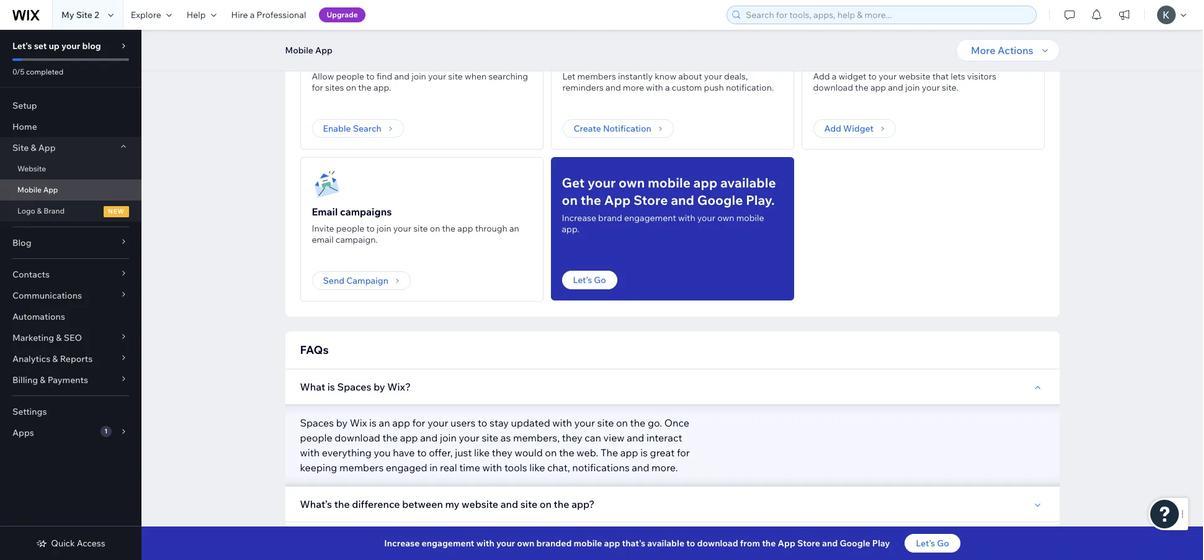Task type: locate. For each thing, give the bounding box(es) containing it.
an up you
[[379, 417, 390, 429]]

0 vertical spatial an
[[510, 223, 520, 234]]

0 horizontal spatial wix
[[350, 417, 367, 429]]

0 vertical spatial mobile
[[648, 174, 691, 191]]

2 vertical spatial for
[[677, 446, 690, 459]]

actions
[[998, 44, 1034, 56]]

add left widget
[[825, 123, 842, 134]]

engagement down the "what's the difference between my website and site on the app?"
[[422, 538, 475, 549]]

join left the that
[[906, 82, 920, 93]]

& left seo on the bottom left of page
[[56, 332, 62, 343]]

google left play
[[840, 538, 871, 549]]

and inside let members instantly know about your deals, reminders and more with a custom push notification.
[[606, 82, 621, 93]]

1 horizontal spatial app.
[[562, 224, 580, 235]]

engagement inside get your own mobile app available on the app store and google play. increase brand engagement with your own mobile app.
[[625, 212, 677, 224]]

1 horizontal spatial download
[[698, 538, 739, 549]]

available right the 'that's'
[[648, 538, 685, 549]]

mobile for mobile app button
[[285, 45, 313, 56]]

let's set up your blog
[[12, 40, 101, 52]]

to inside site search allow people to find and join your site when searching for sites on the app.
[[366, 71, 375, 82]]

download left from
[[698, 538, 739, 549]]

to down download the mobile app widget heading
[[869, 71, 877, 82]]

spaces down what
[[300, 417, 334, 429]]

mobile app for mobile app button
[[285, 45, 333, 56]]

mobile app inside sidebar element
[[17, 185, 58, 194]]

deals,
[[725, 71, 748, 82]]

0 horizontal spatial google
[[698, 192, 743, 208]]

0 horizontal spatial let's go
[[573, 274, 606, 286]]

mobile app up allow
[[285, 45, 333, 56]]

join right find
[[412, 71, 426, 82]]

0 vertical spatial they
[[562, 431, 583, 444]]

the
[[864, 53, 880, 66], [358, 82, 372, 93], [856, 82, 869, 93], [581, 192, 602, 208], [442, 223, 456, 234], [631, 417, 646, 429], [383, 431, 398, 444], [559, 446, 575, 459], [334, 498, 350, 510], [554, 498, 570, 510], [763, 538, 776, 549]]

members right let
[[578, 71, 616, 82]]

by inside spaces by wix is an app for your users to stay updated with your site on the go. once people download the app and join your site as members, they can view and interact with everything you have to offer, just like they would on the web. the app is great for keeping members engaged in real time with tools like chat, notifications and more.
[[336, 417, 348, 429]]

2 horizontal spatial download
[[814, 82, 854, 93]]

available up play.
[[721, 174, 776, 191]]

0 vertical spatial let's
[[573, 274, 592, 286]]

apps
[[12, 427, 34, 438]]

the up you
[[383, 431, 398, 444]]

email campaigns invite people to join your site on the app through an email campaign.
[[312, 206, 520, 245]]

interact
[[647, 431, 683, 444]]

mobile inside download the mobile app widget add a widget to your website that lets visitors download the app and join your site.
[[882, 53, 915, 66]]

1 vertical spatial site
[[312, 53, 331, 66]]

site & app
[[12, 142, 56, 153]]

that
[[933, 71, 949, 82]]

0 horizontal spatial a
[[250, 9, 255, 20]]

create notification button
[[563, 119, 674, 138]]

0 horizontal spatial members
[[340, 461, 384, 474]]

join up offer,
[[440, 431, 457, 444]]

when
[[465, 71, 487, 82]]

0 vertical spatial by
[[374, 381, 385, 393]]

people down the 'search'
[[336, 71, 365, 82]]

0 horizontal spatial an
[[379, 417, 390, 429]]

people for search
[[336, 71, 365, 82]]

& for billing
[[40, 374, 46, 386]]

automations
[[12, 311, 65, 322]]

mobile down website on the top left
[[17, 185, 42, 194]]

0 vertical spatial spaces
[[337, 381, 372, 393]]

let's go button
[[562, 271, 618, 289], [905, 534, 961, 553]]

on inside get your own mobile app available on the app store and google play. increase brand engagement with your own mobile app.
[[562, 192, 578, 208]]

members down everything
[[340, 461, 384, 474]]

hire a professional link
[[224, 0, 314, 30]]

people inside site search allow people to find and join your site when searching for sites on the app.
[[336, 71, 365, 82]]

1 horizontal spatial mobile
[[648, 174, 691, 191]]

like down would
[[530, 461, 545, 474]]

& inside popup button
[[31, 142, 36, 153]]

0 horizontal spatial mobile
[[17, 185, 42, 194]]

increase left brand
[[562, 212, 597, 224]]

an
[[510, 223, 520, 234], [379, 417, 390, 429]]

join down campaigns
[[377, 223, 392, 234]]

download
[[814, 53, 862, 66]]

app. left brand
[[562, 224, 580, 235]]

a down download
[[832, 71, 837, 82]]

wix inside spaces by wix is an app for your users to stay updated with your site on the go. once people download the app and join your site as members, they can view and interact with everything you have to offer, just like they would on the web. the app is great for keeping members engaged in real time with tools like chat, notifications and more.
[[350, 417, 367, 429]]

0 vertical spatial let's go button
[[562, 271, 618, 289]]

available inside get your own mobile app available on the app store and google play. increase brand engagement with your own mobile app.
[[721, 174, 776, 191]]

0 horizontal spatial widget
[[839, 71, 867, 82]]

join
[[412, 71, 426, 82], [906, 82, 920, 93], [377, 223, 392, 234], [440, 431, 457, 444]]

app inside get your own mobile app available on the app store and google play. increase brand engagement with your own mobile app.
[[694, 174, 718, 191]]

0 vertical spatial go
[[594, 274, 606, 286]]

2 horizontal spatial a
[[832, 71, 837, 82]]

with inside get your own mobile app available on the app store and google play. increase brand engagement with your own mobile app.
[[679, 212, 696, 224]]

for left sites
[[312, 82, 323, 93]]

0 vertical spatial for
[[312, 82, 323, 93]]

explore
[[131, 9, 161, 20]]

they down as
[[492, 446, 513, 459]]

can
[[300, 533, 319, 546]]

on left "through"
[[430, 223, 440, 234]]

0 horizontal spatial spaces
[[300, 417, 334, 429]]

1 vertical spatial spaces
[[300, 417, 334, 429]]

0 horizontal spatial download
[[335, 431, 381, 444]]

setup
[[12, 100, 37, 111]]

app
[[871, 82, 887, 93], [694, 174, 718, 191], [458, 223, 473, 234], [392, 417, 410, 429], [400, 431, 418, 444], [621, 446, 639, 459], [396, 533, 414, 546], [604, 538, 620, 549]]

to left find
[[366, 71, 375, 82]]

billing & payments
[[12, 374, 88, 386]]

through
[[475, 223, 508, 234]]

my right create
[[358, 533, 372, 546]]

app. inside get your own mobile app available on the app store and google play. increase brand engagement with your own mobile app.
[[562, 224, 580, 235]]

site inside site search allow people to find and join your site when searching for sites on the app.
[[312, 53, 331, 66]]

& right billing
[[40, 374, 46, 386]]

& inside dropdown button
[[52, 353, 58, 364]]

add inside download the mobile app widget add a widget to your website that lets visitors download the app and join your site.
[[814, 71, 830, 82]]

0 vertical spatial let's go
[[573, 274, 606, 286]]

to down campaigns
[[367, 223, 375, 234]]

0 horizontal spatial increase
[[385, 538, 420, 549]]

0 vertical spatial download
[[814, 82, 854, 93]]

searching
[[489, 71, 528, 82]]

1 vertical spatial by
[[336, 417, 348, 429]]

2 horizontal spatial site
[[312, 53, 331, 66]]

0 horizontal spatial by
[[336, 417, 348, 429]]

about
[[679, 71, 703, 82]]

set
[[34, 40, 47, 52]]

professional
[[257, 9, 306, 20]]

1 horizontal spatial store
[[798, 538, 821, 549]]

0 vertical spatial like
[[474, 446, 490, 459]]

app?
[[572, 498, 595, 510]]

people
[[336, 71, 365, 82], [336, 223, 365, 234], [300, 431, 333, 444]]

0 horizontal spatial mobile
[[574, 538, 603, 549]]

1 vertical spatial google
[[840, 538, 871, 549]]

your inside sidebar element
[[61, 40, 80, 52]]

download inside download the mobile app widget add a widget to your website that lets visitors download the app and join your site.
[[814, 82, 854, 93]]

mobile inside sidebar element
[[17, 185, 42, 194]]

store
[[634, 192, 668, 208], [798, 538, 821, 549]]

campaign
[[347, 275, 389, 286]]

1 horizontal spatial let's go button
[[905, 534, 961, 553]]

1 horizontal spatial let's
[[917, 538, 936, 549]]

on up view
[[616, 417, 628, 429]]

1 vertical spatial app.
[[562, 224, 580, 235]]

email
[[312, 206, 338, 218]]

1 vertical spatial let's go
[[917, 538, 950, 549]]

1 vertical spatial an
[[379, 417, 390, 429]]

mobile up allow
[[285, 45, 313, 56]]

0 vertical spatial people
[[336, 71, 365, 82]]

to left stay
[[478, 417, 488, 429]]

by
[[374, 381, 385, 393], [336, 417, 348, 429]]

0 horizontal spatial app.
[[374, 82, 391, 93]]

store inside get your own mobile app available on the app store and google play. increase brand engagement with your own mobile app.
[[634, 192, 668, 208]]

0 vertical spatial add
[[814, 71, 830, 82]]

mobile app for 'mobile app' link
[[17, 185, 58, 194]]

mobile app up logo & brand
[[17, 185, 58, 194]]

your inside email campaigns invite people to join your site on the app through an email campaign.
[[394, 223, 412, 234]]

available
[[721, 174, 776, 191], [648, 538, 685, 549]]

1 vertical spatial add
[[825, 123, 842, 134]]

search
[[333, 53, 365, 66]]

2 horizontal spatial is
[[641, 446, 648, 459]]

1 horizontal spatial google
[[840, 538, 871, 549]]

0 horizontal spatial mobile app
[[17, 185, 58, 194]]

an right "through"
[[510, 223, 520, 234]]

0 vertical spatial engagement
[[625, 212, 677, 224]]

let's
[[573, 274, 592, 286], [917, 538, 936, 549]]

settings
[[12, 406, 47, 417]]

your inside let members instantly know about your deals, reminders and more with a custom push notification.
[[705, 71, 723, 82]]

invite
[[312, 223, 334, 234]]

like
[[474, 446, 490, 459], [530, 461, 545, 474]]

more actions button
[[957, 39, 1060, 61]]

1 horizontal spatial site
[[76, 9, 92, 20]]

0 vertical spatial members
[[578, 71, 616, 82]]

quick access button
[[36, 538, 105, 549]]

by left the wix?
[[374, 381, 385, 393]]

0 vertical spatial widget
[[939, 53, 972, 66]]

0 horizontal spatial available
[[648, 538, 685, 549]]

download down download
[[814, 82, 854, 93]]

people down email campaigns heading
[[336, 223, 365, 234]]

people inside email campaigns invite people to join your site on the app through an email campaign.
[[336, 223, 365, 234]]

1 vertical spatial like
[[530, 461, 545, 474]]

1 horizontal spatial my
[[445, 498, 460, 510]]

site search heading
[[312, 52, 365, 67]]

1 horizontal spatial an
[[510, 223, 520, 234]]

create notification
[[574, 123, 652, 134]]

join inside site search allow people to find and join your site when searching for sites on the app.
[[412, 71, 426, 82]]

let's
[[12, 40, 32, 52]]

1
[[104, 427, 108, 435]]

0 vertical spatial app.
[[374, 82, 391, 93]]

like right just
[[474, 446, 490, 459]]

new
[[108, 207, 125, 215]]

the right from
[[763, 538, 776, 549]]

1 horizontal spatial members
[[578, 71, 616, 82]]

0 vertical spatial store
[[634, 192, 668, 208]]

on down get
[[562, 192, 578, 208]]

quick
[[51, 538, 75, 549]]

join inside download the mobile app widget add a widget to your website that lets visitors download the app and join your site.
[[906, 82, 920, 93]]

people up keeping
[[300, 431, 333, 444]]

for right great
[[677, 446, 690, 459]]

and inside get your own mobile app available on the app store and google play. increase brand engagement with your own mobile app.
[[671, 192, 695, 208]]

app inside download the mobile app widget add a widget to your website that lets visitors download the app and join your site.
[[871, 82, 887, 93]]

1 vertical spatial let's go button
[[905, 534, 961, 553]]

site down home
[[12, 142, 29, 153]]

google
[[698, 192, 743, 208], [840, 538, 871, 549]]

add down download
[[814, 71, 830, 82]]

1 vertical spatial mobile app
[[17, 185, 58, 194]]

website link
[[0, 158, 142, 179]]

mobile app inside button
[[285, 45, 333, 56]]

1 horizontal spatial website
[[899, 71, 931, 82]]

0 horizontal spatial website
[[462, 498, 499, 510]]

on right sites
[[346, 82, 356, 93]]

the right download
[[864, 53, 880, 66]]

the down get
[[581, 192, 602, 208]]

spaces right what
[[337, 381, 372, 393]]

mobile down search for tools, apps, help & more... field
[[882, 53, 915, 66]]

1 horizontal spatial spaces
[[337, 381, 372, 393]]

automations link
[[0, 306, 142, 327]]

is right what
[[328, 381, 335, 393]]

1 horizontal spatial mobile app
[[285, 45, 333, 56]]

more.
[[652, 461, 678, 474]]

1 vertical spatial website
[[462, 498, 499, 510]]

& right logo
[[37, 206, 42, 215]]

site inside email campaigns invite people to join your site on the app through an email campaign.
[[414, 223, 428, 234]]

1 vertical spatial they
[[492, 446, 513, 459]]

analytics & reports
[[12, 353, 93, 364]]

1 horizontal spatial a
[[666, 82, 670, 93]]

& up website on the top left
[[31, 142, 36, 153]]

0 vertical spatial website
[[899, 71, 931, 82]]

your inside site search allow people to find and join your site when searching for sites on the app.
[[428, 71, 447, 82]]

tools
[[505, 461, 528, 474]]

google left play.
[[698, 192, 743, 208]]

the inside site search allow people to find and join your site when searching for sites on the app.
[[358, 82, 372, 93]]

2 horizontal spatial mobile
[[737, 212, 765, 224]]

& for marketing
[[56, 332, 62, 343]]

the up chat,
[[559, 446, 575, 459]]

site inside popup button
[[12, 142, 29, 153]]

widget up lets
[[939, 53, 972, 66]]

download up everything
[[335, 431, 381, 444]]

2 horizontal spatial mobile
[[882, 53, 915, 66]]

site left 2
[[76, 9, 92, 20]]

and inside site search allow people to find and join your site when searching for sites on the app.
[[395, 71, 410, 82]]

users
[[451, 417, 476, 429]]

is left great
[[641, 446, 648, 459]]

what's the difference between my website and site on the app?
[[300, 498, 595, 510]]

the left "through"
[[442, 223, 456, 234]]

home
[[12, 121, 37, 132]]

1 vertical spatial let's
[[917, 538, 936, 549]]

0 vertical spatial wix
[[350, 417, 367, 429]]

to right the 'that's'
[[687, 538, 696, 549]]

add inside button
[[825, 123, 842, 134]]

stay
[[490, 417, 509, 429]]

branding?
[[473, 533, 521, 546]]

help button
[[179, 0, 224, 30]]

1 horizontal spatial increase
[[562, 212, 597, 224]]

people for campaigns
[[336, 223, 365, 234]]

2 vertical spatial people
[[300, 431, 333, 444]]

1 horizontal spatial available
[[721, 174, 776, 191]]

a left "custom"
[[666, 82, 670, 93]]

for up have
[[413, 417, 426, 429]]

0 vertical spatial google
[[698, 192, 743, 208]]

widget down download
[[839, 71, 867, 82]]

mobile inside button
[[285, 45, 313, 56]]

wix right no
[[453, 533, 471, 546]]

an inside email campaigns invite people to join your site on the app through an email campaign.
[[510, 223, 520, 234]]

1 vertical spatial my
[[358, 533, 372, 546]]

just
[[455, 446, 472, 459]]

is up you
[[369, 417, 377, 429]]

0 vertical spatial available
[[721, 174, 776, 191]]

spaces by wix is an app for your users to stay updated with your site on the go. once people download the app and join your site as members, they can view and interact with everything you have to offer, just like they would on the web. the app is great for keeping members engaged in real time with tools like chat, notifications and more.
[[300, 417, 690, 474]]

spaces inside spaces by wix is an app for your users to stay updated with your site on the go. once people download the app and join your site as members, they can view and interact with everything you have to offer, just like they would on the web. the app is great for keeping members engaged in real time with tools like chat, notifications and more.
[[300, 417, 334, 429]]

increase inside get your own mobile app available on the app store and google play. increase brand engagement with your own mobile app.
[[562, 212, 597, 224]]

my right between
[[445, 498, 460, 510]]

website down time
[[462, 498, 499, 510]]

wix
[[350, 417, 367, 429], [453, 533, 471, 546]]

the down download
[[856, 82, 869, 93]]

on up chat,
[[545, 446, 557, 459]]

& left reports
[[52, 353, 58, 364]]

app inside popup button
[[38, 142, 56, 153]]

they left can
[[562, 431, 583, 444]]

app inside button
[[315, 45, 333, 56]]

a right hire
[[250, 9, 255, 20]]

seo
[[64, 332, 82, 343]]

download
[[814, 82, 854, 93], [335, 431, 381, 444], [698, 538, 739, 549]]

mobile
[[285, 45, 313, 56], [882, 53, 915, 66], [17, 185, 42, 194]]

wix up everything
[[350, 417, 367, 429]]

by up everything
[[336, 417, 348, 429]]

&
[[31, 142, 36, 153], [37, 206, 42, 215], [56, 332, 62, 343], [52, 353, 58, 364], [40, 374, 46, 386]]

increase left no
[[385, 538, 420, 549]]

the left find
[[358, 82, 372, 93]]

contacts button
[[0, 264, 142, 285]]

site
[[76, 9, 92, 20], [312, 53, 331, 66], [12, 142, 29, 153]]

1 horizontal spatial let's go
[[917, 538, 950, 549]]

website inside download the mobile app widget add a widget to your website that lets visitors download the app and join your site.
[[899, 71, 931, 82]]

1 horizontal spatial engagement
[[625, 212, 677, 224]]

1 horizontal spatial go
[[938, 538, 950, 549]]

app. up search
[[374, 82, 391, 93]]

your
[[61, 40, 80, 52], [428, 71, 447, 82], [705, 71, 723, 82], [879, 71, 897, 82], [922, 82, 941, 93], [588, 174, 616, 191], [698, 212, 716, 224], [394, 223, 412, 234], [428, 417, 449, 429], [575, 417, 595, 429], [459, 431, 480, 444], [497, 538, 515, 549]]

a inside download the mobile app widget add a widget to your website that lets visitors download the app and join your site.
[[832, 71, 837, 82]]

join inside email campaigns invite people to join your site on the app through an email campaign.
[[377, 223, 392, 234]]

site for search
[[312, 53, 331, 66]]

email
[[312, 234, 334, 245]]

website left the that
[[899, 71, 931, 82]]

enable
[[323, 123, 351, 134]]

site up allow
[[312, 53, 331, 66]]

1 vertical spatial for
[[413, 417, 426, 429]]

let's go
[[573, 274, 606, 286], [917, 538, 950, 549]]

1 horizontal spatial mobile
[[285, 45, 313, 56]]

my
[[445, 498, 460, 510], [358, 533, 372, 546]]

engagement right brand
[[625, 212, 677, 224]]

in
[[430, 461, 438, 474]]

mobile app
[[285, 45, 333, 56], [17, 185, 58, 194]]

allow
[[312, 71, 334, 82]]

chat,
[[548, 461, 570, 474]]

the left go.
[[631, 417, 646, 429]]



Task type: describe. For each thing, give the bounding box(es) containing it.
everything
[[322, 446, 372, 459]]

branded
[[537, 538, 572, 549]]

site search allow people to find and join your site when searching for sites on the app.
[[312, 53, 528, 93]]

payments
[[48, 374, 88, 386]]

to inside email campaigns invite people to join your site on the app through an email campaign.
[[367, 223, 375, 234]]

0 horizontal spatial let's go button
[[562, 271, 618, 289]]

brand
[[599, 212, 623, 224]]

with inside let members instantly know about your deals, reminders and more with a custom push notification.
[[646, 82, 664, 93]]

0 horizontal spatial let's
[[573, 274, 592, 286]]

enable search button
[[312, 119, 404, 138]]

app inside email campaigns invite people to join your site on the app through an email campaign.
[[458, 223, 473, 234]]

1 vertical spatial mobile
[[737, 212, 765, 224]]

members,
[[513, 431, 560, 444]]

2 horizontal spatial for
[[677, 446, 690, 459]]

2
[[94, 9, 99, 20]]

0/5 completed
[[12, 67, 63, 76]]

on left app?
[[540, 498, 552, 510]]

and inside download the mobile app widget add a widget to your website that lets visitors download the app and join your site.
[[889, 82, 904, 93]]

send
[[323, 275, 345, 286]]

blog button
[[0, 232, 142, 253]]

download the mobile app widget heading
[[814, 52, 972, 67]]

members inside let members instantly know about your deals, reminders and more with a custom push notification.
[[578, 71, 616, 82]]

instantly
[[618, 71, 653, 82]]

reminders
[[563, 82, 604, 93]]

contacts
[[12, 269, 50, 280]]

lets
[[951, 71, 966, 82]]

email campaigns heading
[[312, 204, 392, 219]]

1 vertical spatial widget
[[839, 71, 867, 82]]

brand
[[44, 206, 65, 215]]

access
[[77, 538, 105, 549]]

what's
[[300, 498, 332, 510]]

can
[[585, 431, 602, 444]]

on inside site search allow people to find and join your site when searching for sites on the app.
[[346, 82, 356, 93]]

what is spaces by wix?
[[300, 381, 411, 393]]

the
[[601, 446, 618, 459]]

join inside spaces by wix is an app for your users to stay updated with your site on the go. once people download the app and join your site as members, they can view and interact with everything you have to offer, just like they would on the web. the app is great for keeping members engaged in real time with tools like chat, notifications and more.
[[440, 431, 457, 444]]

for inside site search allow people to find and join your site when searching for sites on the app.
[[312, 82, 323, 93]]

1 vertical spatial wix
[[453, 533, 471, 546]]

logo & brand
[[17, 206, 65, 215]]

more actions
[[972, 44, 1034, 56]]

create
[[574, 123, 601, 134]]

offer,
[[429, 446, 453, 459]]

to inside download the mobile app widget add a widget to your website that lets visitors download the app and join your site.
[[869, 71, 877, 82]]

0 vertical spatial my
[[445, 498, 460, 510]]

0 horizontal spatial they
[[492, 446, 513, 459]]

billing & payments button
[[0, 369, 142, 391]]

the inside email campaigns invite people to join your site on the app through an email campaign.
[[442, 223, 456, 234]]

app inside download the mobile app widget add a widget to your website that lets visitors download the app and join your site.
[[917, 53, 937, 66]]

on inside email campaigns invite people to join your site on the app through an email campaign.
[[430, 223, 440, 234]]

app. inside site search allow people to find and join your site when searching for sites on the app.
[[374, 82, 391, 93]]

site inside site search allow people to find and join your site when searching for sites on the app.
[[448, 71, 463, 82]]

the left app?
[[554, 498, 570, 510]]

blog
[[12, 237, 31, 248]]

analytics & reports button
[[0, 348, 142, 369]]

1 horizontal spatial like
[[530, 461, 545, 474]]

widget
[[844, 123, 874, 134]]

0 horizontal spatial like
[[474, 446, 490, 459]]

engaged
[[386, 461, 427, 474]]

real
[[440, 461, 457, 474]]

from
[[741, 538, 761, 549]]

members inside spaces by wix is an app for your users to stay updated with your site on the go. once people download the app and join your site as members, they can view and interact with everything you have to offer, just like they would on the web. the app is great for keeping members engaged in real time with tools like chat, notifications and more.
[[340, 461, 384, 474]]

Search for tools, apps, help & more... field
[[743, 6, 1033, 24]]

to right have
[[417, 446, 427, 459]]

home link
[[0, 116, 142, 137]]

setup link
[[0, 95, 142, 116]]

more
[[623, 82, 644, 93]]

& for logo
[[37, 206, 42, 215]]

let members instantly know about your deals, reminders and more with a custom push notification.
[[563, 71, 774, 93]]

site for &
[[12, 142, 29, 153]]

no
[[439, 533, 451, 546]]

a inside let members instantly know about your deals, reminders and more with a custom push notification.
[[666, 82, 670, 93]]

0 horizontal spatial go
[[594, 274, 606, 286]]

the right the what's
[[334, 498, 350, 510]]

updated
[[511, 417, 551, 429]]

sidebar element
[[0, 30, 142, 560]]

1 horizontal spatial they
[[562, 431, 583, 444]]

2 vertical spatial mobile
[[574, 538, 603, 549]]

help
[[187, 9, 206, 20]]

more
[[972, 44, 996, 56]]

quick access
[[51, 538, 105, 549]]

mobile for 'mobile app' link
[[17, 185, 42, 194]]

let
[[563, 71, 576, 82]]

billing
[[12, 374, 38, 386]]

1 vertical spatial go
[[938, 538, 950, 549]]

once
[[665, 417, 690, 429]]

go.
[[648, 417, 663, 429]]

1 horizontal spatial is
[[369, 417, 377, 429]]

custom
[[672, 82, 702, 93]]

play
[[873, 538, 891, 549]]

notifications
[[573, 461, 630, 474]]

would
[[515, 446, 543, 459]]

site & app button
[[0, 137, 142, 158]]

faqs
[[300, 343, 329, 357]]

great
[[650, 446, 675, 459]]

app inside get your own mobile app available on the app store and google play. increase brand engagement with your own mobile app.
[[605, 192, 631, 208]]

the inside get your own mobile app available on the app store and google play. increase brand engagement with your own mobile app.
[[581, 192, 602, 208]]

search
[[353, 123, 382, 134]]

1 vertical spatial store
[[798, 538, 821, 549]]

push
[[704, 82, 724, 93]]

& for analytics
[[52, 353, 58, 364]]

know
[[655, 71, 677, 82]]

0/5
[[12, 67, 24, 76]]

get
[[562, 174, 585, 191]]

download inside spaces by wix is an app for your users to stay updated with your site on the go. once people download the app and join your site as members, they can view and interact with everything you have to offer, just like they would on the web. the app is great for keeping members engaged in real time with tools like chat, notifications and more.
[[335, 431, 381, 444]]

web.
[[577, 446, 599, 459]]

play.
[[746, 192, 775, 208]]

0 vertical spatial is
[[328, 381, 335, 393]]

blog
[[82, 40, 101, 52]]

google inside get your own mobile app available on the app store and google play. increase brand engagement with your own mobile app.
[[698, 192, 743, 208]]

sites
[[325, 82, 344, 93]]

have
[[393, 446, 415, 459]]

find
[[377, 71, 393, 82]]

0 horizontal spatial engagement
[[422, 538, 475, 549]]

1 vertical spatial available
[[648, 538, 685, 549]]

hire
[[231, 9, 248, 20]]

i
[[321, 533, 324, 546]]

communications
[[12, 290, 82, 301]]

2 vertical spatial is
[[641, 446, 648, 459]]

view
[[604, 431, 625, 444]]

campaign.
[[336, 234, 378, 245]]

0 vertical spatial site
[[76, 9, 92, 20]]

analytics
[[12, 353, 50, 364]]

& for site
[[31, 142, 36, 153]]

visitors
[[968, 71, 997, 82]]

people inside spaces by wix is an app for your users to stay updated with your site on the go. once people download the app and join your site as members, they can view and interact with everything you have to offer, just like they would on the web. the app is great for keeping members engaged in real time with tools like chat, notifications and more.
[[300, 431, 333, 444]]

you
[[374, 446, 391, 459]]

add widget
[[825, 123, 874, 134]]

add widget button
[[814, 119, 896, 138]]

2 vertical spatial download
[[698, 538, 739, 549]]

wix?
[[388, 381, 411, 393]]

1 horizontal spatial for
[[413, 417, 426, 429]]

an inside spaces by wix is an app for your users to stay updated with your site on the go. once people download the app and join your site as members, they can view and interact with everything you have to offer, just like they would on the web. the app is great for keeping members engaged in real time with tools like chat, notifications and more.
[[379, 417, 390, 429]]

1 horizontal spatial by
[[374, 381, 385, 393]]



Task type: vqa. For each thing, say whether or not it's contained in the screenshot.
Google
yes



